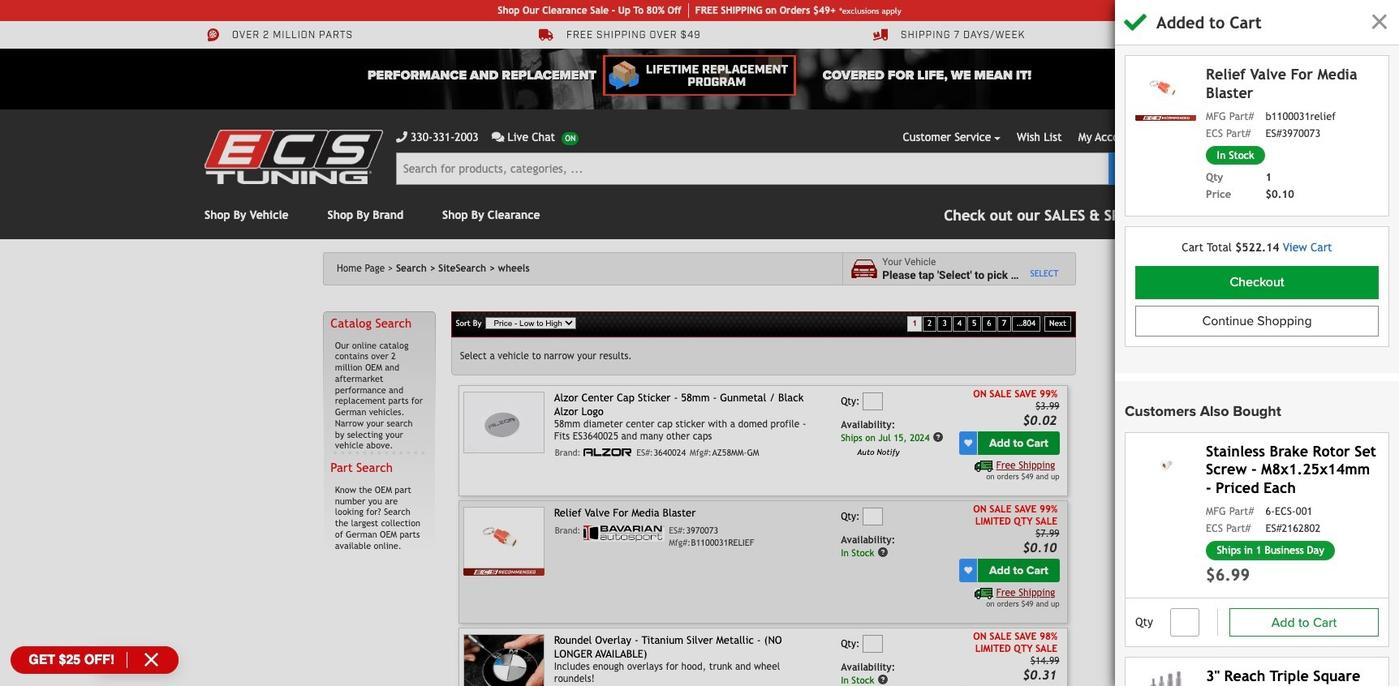 Task type: describe. For each thing, give the bounding box(es) containing it.
relief valve for media blaster image
[[1136, 66, 1196, 111]]

phone image
[[396, 131, 407, 143]]

1 question sign image from the top
[[877, 547, 889, 558]]

comments image
[[492, 131, 504, 143]]

1 horizontal spatial ecs tuning recommends this product. image
[[1136, 115, 1196, 121]]

es#3640024 - az58mm-gm - alzor center cap sticker - 58mm - gunmetal / black alzor logo - 58mm diameter center cap sticker with a domed profile - fits es3640025 and many other caps - alzor - audi bmw volkswagen image
[[464, 392, 545, 453]]

Search text field
[[396, 153, 1109, 185]]

es#3025173 - rd701 - roundel overlay - titanium silver metallic - (no longer available) - includes enough overlays for hood, trunk and wheel roundels! - turner motorsport - image
[[464, 635, 545, 687]]

es#3970073 - b1100031relief - relief valve for media blaster - bav auto tools - audi bmw volkswagen mercedes benz mini porsche image
[[464, 508, 545, 569]]

3 image
[[1136, 668, 1196, 687]]

alzor - corporate logo image
[[584, 448, 632, 457]]

free shipping image for second 'add to wish list' image from the top
[[975, 588, 993, 600]]

search image
[[1125, 160, 1140, 175]]



Task type: vqa. For each thing, say whether or not it's contained in the screenshot.
ECS Tuning recommends this product. image
yes



Task type: locate. For each thing, give the bounding box(es) containing it.
None text field
[[863, 508, 883, 526], [863, 636, 883, 654], [863, 508, 883, 526], [863, 636, 883, 654]]

question sign image
[[877, 547, 889, 558], [877, 674, 889, 686]]

ecs tuning recommends this product. image
[[1136, 115, 1196, 121], [464, 569, 545, 577]]

1 vertical spatial free shipping image
[[975, 588, 993, 600]]

1 vertical spatial question sign image
[[877, 674, 889, 686]]

2 question sign image from the top
[[877, 674, 889, 686]]

0 vertical spatial ecs tuning recommends this product. image
[[1136, 115, 1196, 121]]

ecs tuning image
[[205, 130, 383, 184]]

0 horizontal spatial ecs tuning recommends this product. image
[[464, 569, 545, 577]]

None number field
[[1170, 609, 1200, 637]]

0 vertical spatial free shipping image
[[975, 461, 993, 472]]

stainless brake rotor set screw - m8x1.25x14mm - priced each image
[[1136, 443, 1196, 489]]

1 add to wish list image from the top
[[964, 439, 973, 448]]

1 vertical spatial add to wish list image
[[964, 567, 973, 575]]

0 vertical spatial add to wish list image
[[964, 439, 973, 448]]

add to wish list image
[[964, 439, 973, 448], [964, 567, 973, 575]]

1 vertical spatial ecs tuning recommends this product. image
[[464, 569, 545, 577]]

dialog
[[0, 0, 1399, 687]]

lifetime replacement program banner image
[[603, 55, 796, 96]]

free shipping image
[[975, 461, 993, 472], [975, 588, 993, 600]]

1 free shipping image from the top
[[975, 461, 993, 472]]

free shipping image for 2nd 'add to wish list' image from the bottom
[[975, 461, 993, 472]]

None text field
[[863, 393, 883, 411]]

2 free shipping image from the top
[[975, 588, 993, 600]]

0 vertical spatial question sign image
[[877, 547, 889, 558]]

bav auto tools - corporate logo image
[[584, 526, 665, 542]]

2 add to wish list image from the top
[[964, 567, 973, 575]]

question sign image
[[933, 432, 944, 443]]

check image
[[1124, 11, 1147, 34]]



